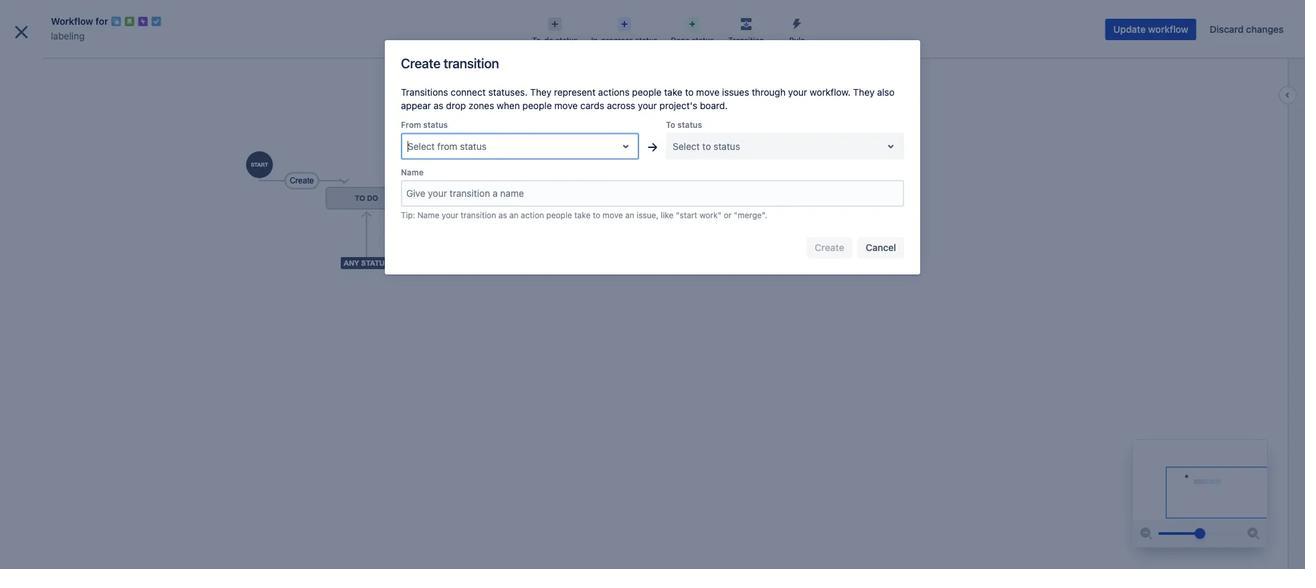 Task type: locate. For each thing, give the bounding box(es) containing it.
0 horizontal spatial select
[[408, 141, 435, 152]]

people
[[632, 87, 662, 98], [523, 100, 552, 111], [547, 211, 572, 220]]

select down to status
[[673, 141, 700, 152]]

they
[[530, 87, 552, 98], [854, 87, 875, 98]]

changes
[[1247, 24, 1284, 35]]

1 horizontal spatial move
[[603, 211, 623, 220]]

workflow.
[[810, 87, 851, 98]]

1 horizontal spatial an
[[626, 211, 635, 220]]

to status
[[666, 120, 703, 130]]

they left also
[[854, 87, 875, 98]]

tip: name your transition as an action people take to move an issue, like "start work" or "merge".
[[401, 211, 768, 220]]

0 vertical spatial take
[[664, 87, 683, 98]]

1 vertical spatial as
[[499, 211, 507, 220]]

update
[[1114, 24, 1146, 35]]

1 horizontal spatial they
[[854, 87, 875, 98]]

as
[[434, 100, 444, 111], [499, 211, 507, 220]]

1 vertical spatial take
[[575, 211, 591, 220]]

2 vertical spatial your
[[442, 211, 459, 220]]

status right to
[[678, 120, 703, 130]]

transition left the action
[[461, 211, 497, 220]]

0 horizontal spatial as
[[434, 100, 444, 111]]

to up project's in the top of the page
[[685, 87, 694, 98]]

take
[[664, 87, 683, 98], [575, 211, 591, 220]]

1 vertical spatial transition
[[461, 211, 497, 220]]

your right across
[[638, 100, 657, 111]]

2 vertical spatial to
[[593, 211, 601, 220]]

your
[[789, 87, 808, 98], [638, 100, 657, 111], [442, 211, 459, 220]]

as left drop
[[434, 100, 444, 111]]

1 vertical spatial your
[[638, 100, 657, 111]]

work"
[[700, 211, 722, 220]]

update workflow
[[1114, 24, 1189, 35]]

discard changes button
[[1202, 19, 1292, 40]]

workflow
[[1149, 24, 1189, 35]]

2 horizontal spatial your
[[789, 87, 808, 98]]

2 horizontal spatial move
[[697, 87, 720, 98]]

banner
[[0, 0, 1306, 38]]

take inside transitions connect statuses. they represent actions people take to move issues through your workflow. they also appear as drop zones when people move cards across your project's board.
[[664, 87, 683, 98]]

status right progress
[[636, 36, 658, 45]]

0 horizontal spatial your
[[442, 211, 459, 220]]

select for select from status
[[408, 141, 435, 152]]

update workflow button
[[1106, 19, 1197, 40]]

jira software image
[[35, 10, 125, 26], [35, 10, 125, 26]]

an left the action
[[510, 211, 519, 220]]

done status button
[[665, 13, 721, 46]]

open image
[[618, 138, 634, 154]]

select for select to status
[[673, 141, 700, 152]]

to
[[685, 87, 694, 98], [703, 141, 711, 152], [593, 211, 601, 220]]

in-progress status button
[[585, 13, 665, 46]]

0 horizontal spatial take
[[575, 211, 591, 220]]

to
[[666, 120, 676, 130]]

they right statuses.
[[530, 87, 552, 98]]

transition up the connect
[[444, 55, 499, 71]]

dialog containing workflow for
[[0, 0, 1306, 569]]

from
[[401, 120, 421, 130]]

for
[[96, 16, 108, 27]]

1 horizontal spatial to
[[685, 87, 694, 98]]

to-
[[532, 36, 545, 45]]

0 horizontal spatial to
[[593, 211, 601, 220]]

project's
[[660, 100, 698, 111]]

2 select from the left
[[673, 141, 700, 152]]

workflow
[[51, 16, 93, 27]]

done status
[[671, 36, 714, 45]]

group
[[5, 245, 155, 344], [5, 245, 155, 308], [5, 308, 155, 344]]

"start
[[676, 211, 698, 220]]

0 horizontal spatial move
[[555, 100, 578, 111]]

cancel
[[866, 242, 897, 253]]

select
[[408, 141, 435, 152], [673, 141, 700, 152]]

to right the to status text field
[[703, 141, 711, 152]]

issue,
[[637, 211, 659, 220]]

people right when
[[523, 100, 552, 111]]

0 horizontal spatial an
[[510, 211, 519, 220]]

people up across
[[632, 87, 662, 98]]

zoom out image
[[1139, 526, 1155, 542]]

rule button
[[772, 13, 823, 46]]

select down from status
[[408, 141, 435, 152]]

to-do status
[[532, 36, 578, 45]]

move up the board.
[[697, 87, 720, 98]]

select to status
[[673, 141, 741, 152]]

Search field
[[1051, 8, 1185, 29]]

do
[[545, 36, 554, 45]]

move
[[697, 87, 720, 98], [555, 100, 578, 111], [603, 211, 623, 220]]

cancel button
[[858, 237, 905, 259]]

1 an from the left
[[510, 211, 519, 220]]

dialog
[[0, 0, 1306, 569]]

name right tip:
[[418, 211, 440, 220]]

1 horizontal spatial select
[[673, 141, 700, 152]]

2 horizontal spatial to
[[703, 141, 711, 152]]

status right do
[[556, 36, 578, 45]]

take up project's in the top of the page
[[664, 87, 683, 98]]

in-
[[592, 36, 602, 45]]

0 vertical spatial to
[[685, 87, 694, 98]]

done
[[671, 36, 690, 45]]

people right the action
[[547, 211, 572, 220]]

take right the action
[[575, 211, 591, 220]]

connect
[[451, 87, 486, 98]]

rule
[[790, 36, 805, 45]]

an
[[510, 211, 519, 220], [626, 211, 635, 220]]

progress
[[602, 36, 633, 45]]

0 vertical spatial your
[[789, 87, 808, 98]]

1 select from the left
[[408, 141, 435, 152]]

workflow for
[[51, 16, 108, 27]]

1 horizontal spatial as
[[499, 211, 507, 220]]

move left the issue,
[[603, 211, 623, 220]]

to left the issue,
[[593, 211, 601, 220]]

move down represent
[[555, 100, 578, 111]]

your right through
[[789, 87, 808, 98]]

as left the action
[[499, 211, 507, 220]]

status
[[556, 36, 578, 45], [636, 36, 658, 45], [692, 36, 714, 45], [423, 120, 448, 130], [678, 120, 703, 130], [460, 141, 487, 152], [714, 141, 741, 152]]

1 vertical spatial move
[[555, 100, 578, 111]]

0 vertical spatial as
[[434, 100, 444, 111]]

name down the from status text box at the top left of page
[[401, 167, 424, 177]]

status down the board.
[[714, 141, 741, 152]]

zoom in image
[[1246, 526, 1262, 542]]

through
[[752, 87, 786, 98]]

name
[[401, 167, 424, 177], [418, 211, 440, 220]]

your right tip:
[[442, 211, 459, 220]]

1 vertical spatial to
[[703, 141, 711, 152]]

0 horizontal spatial they
[[530, 87, 552, 98]]

transition
[[444, 55, 499, 71], [461, 211, 497, 220]]

an left the issue,
[[626, 211, 635, 220]]

transitions connect statuses. they represent actions people take to move issues through your workflow. they also appear as drop zones when people move cards across your project's board.
[[401, 87, 895, 111]]

1 horizontal spatial take
[[664, 87, 683, 98]]



Task type: vqa. For each thing, say whether or not it's contained in the screenshot.
research space
no



Task type: describe. For each thing, give the bounding box(es) containing it.
status right done at top
[[692, 36, 714, 45]]

from status
[[401, 120, 448, 130]]

2 vertical spatial people
[[547, 211, 572, 220]]

actions
[[598, 87, 630, 98]]

discard changes
[[1211, 24, 1284, 35]]

"merge".
[[734, 211, 768, 220]]

to inside transitions connect statuses. they represent actions people take to move issues through your workflow. they also appear as drop zones when people move cards across your project's board.
[[685, 87, 694, 98]]

cards
[[581, 100, 605, 111]]

2 vertical spatial move
[[603, 211, 623, 220]]

transition
[[729, 36, 764, 45]]

status up select from status on the left of page
[[423, 120, 448, 130]]

0 vertical spatial people
[[632, 87, 662, 98]]

in-progress status
[[592, 36, 658, 45]]

2 an from the left
[[626, 211, 635, 220]]

To status text field
[[673, 140, 676, 153]]

1 horizontal spatial your
[[638, 100, 657, 111]]

create transition dialog
[[385, 40, 921, 275]]

create transition
[[401, 55, 499, 71]]

transition button
[[721, 13, 772, 46]]

close workflow editor image
[[11, 21, 32, 43]]

drop
[[446, 100, 466, 111]]

action
[[521, 211, 544, 220]]

board.
[[700, 100, 728, 111]]

also
[[878, 87, 895, 98]]

to-do status button
[[526, 13, 585, 46]]

status right from
[[460, 141, 487, 152]]

as inside transitions connect statuses. they represent actions people take to move issues through your workflow. they also appear as drop zones when people move cards across your project's board.
[[434, 100, 444, 111]]

1 vertical spatial name
[[418, 211, 440, 220]]

issues
[[722, 87, 750, 98]]

appear
[[401, 100, 431, 111]]

zones
[[469, 100, 494, 111]]

1 vertical spatial people
[[523, 100, 552, 111]]

discard
[[1211, 24, 1244, 35]]

when
[[497, 100, 520, 111]]

tip:
[[401, 211, 415, 220]]

primary element
[[8, 0, 1051, 37]]

like
[[661, 211, 674, 220]]

0 vertical spatial move
[[697, 87, 720, 98]]

statuses.
[[489, 87, 528, 98]]

labeling
[[51, 30, 85, 42]]

create
[[401, 55, 441, 71]]

2 they from the left
[[854, 87, 875, 98]]

select from status
[[408, 141, 487, 152]]

from
[[438, 141, 458, 152]]

labeling link
[[51, 28, 85, 44]]

From status text field
[[408, 140, 410, 153]]

Name field
[[402, 181, 903, 206]]

Zoom level range field
[[1159, 520, 1242, 547]]

transitions
[[401, 87, 448, 98]]

across
[[607, 100, 636, 111]]

0 vertical spatial transition
[[444, 55, 499, 71]]

open image
[[883, 138, 899, 154]]

you're in the workflow viewfinder, use the arrow keys to move it element
[[1134, 440, 1268, 520]]

or
[[724, 211, 732, 220]]

0 vertical spatial name
[[401, 167, 424, 177]]

1 they from the left
[[530, 87, 552, 98]]

represent
[[554, 87, 596, 98]]



